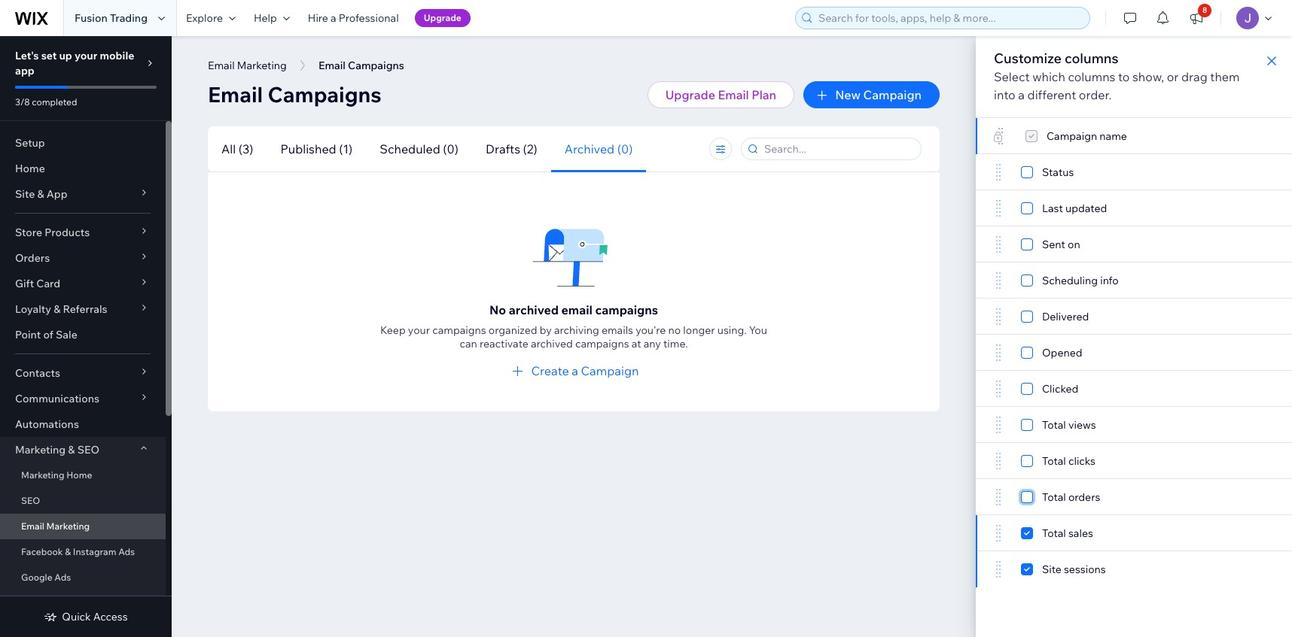 Task type: vqa. For each thing, say whether or not it's contained in the screenshot.
e.g., mystunningwebsite.com 'field' on the bottom of page
no



Task type: describe. For each thing, give the bounding box(es) containing it.
site for site sessions
[[1042, 563, 1062, 577]]

setup link
[[0, 130, 166, 156]]

point of sale link
[[0, 322, 166, 348]]

sessions
[[1064, 563, 1106, 577]]

sales
[[1069, 527, 1093, 541]]

email marketing link
[[0, 514, 166, 540]]

1 vertical spatial seo
[[21, 496, 40, 507]]

google
[[21, 572, 52, 584]]

let's
[[15, 49, 39, 63]]

a for campaign
[[572, 364, 578, 379]]

set
[[41, 49, 57, 63]]

of
[[43, 328, 53, 342]]

last updated
[[1042, 202, 1107, 215]]

new
[[835, 87, 861, 102]]

email marketing for email marketing 'button'
[[208, 59, 287, 72]]

your inside the let's set up your mobile app
[[75, 49, 97, 63]]

0 vertical spatial columns
[[1065, 50, 1119, 67]]

upgrade for upgrade email plan
[[666, 87, 715, 102]]

customize columns select which columns to show, or drag them into a different order.
[[994, 50, 1240, 102]]

drag . image for total views
[[994, 416, 1003, 435]]

total for total views
[[1042, 419, 1066, 432]]

email inside 'button'
[[208, 59, 235, 72]]

archived (0)
[[565, 141, 633, 156]]

Sent on checkbox
[[1021, 236, 1080, 254]]

instagram
[[73, 547, 116, 558]]

Delivered checkbox
[[1021, 308, 1098, 326]]

fusion
[[75, 11, 108, 25]]

reactivate
[[480, 337, 529, 351]]

campaign inside 'button'
[[581, 364, 639, 379]]

(1)
[[339, 141, 353, 156]]

any
[[644, 337, 661, 351]]

total sales
[[1042, 527, 1093, 541]]

contacts
[[15, 367, 60, 380]]

hire a professional
[[308, 11, 399, 25]]

email down email marketing 'button'
[[208, 81, 263, 108]]

(0) for scheduled (0)
[[443, 141, 459, 156]]

email inside the sidebar element
[[21, 521, 44, 532]]

app
[[47, 188, 67, 201]]

campaigns left organized
[[432, 324, 486, 337]]

sent on
[[1042, 238, 1080, 252]]

total for total sales
[[1042, 527, 1066, 541]]

delivered button
[[976, 299, 1292, 335]]

drag . image for last updated
[[994, 200, 1003, 218]]

customize
[[994, 50, 1062, 67]]

email
[[561, 303, 593, 318]]

order.
[[1079, 87, 1112, 102]]

drafts (2) button
[[472, 126, 551, 172]]

scheduling info
[[1042, 274, 1119, 288]]

your inside no archived email campaigns keep your campaigns organized by archiving emails you're no longer using. you can reactivate archived campaigns at any time.
[[408, 324, 430, 337]]

mobile
[[100, 49, 134, 63]]

automations link
[[0, 412, 166, 438]]

no
[[668, 324, 681, 337]]

Opened checkbox
[[1021, 344, 1092, 362]]

professional
[[339, 11, 399, 25]]

campaign inside button
[[864, 87, 922, 102]]

upgrade email plan button
[[647, 81, 795, 108]]

site for site & app
[[15, 188, 35, 201]]

google ads link
[[0, 566, 166, 591]]

automations
[[15, 418, 79, 432]]

facebook
[[21, 547, 63, 558]]

Search... field
[[760, 139, 917, 160]]

organized
[[489, 324, 537, 337]]

select
[[994, 69, 1030, 84]]

marketing home
[[21, 470, 92, 481]]

site & app button
[[0, 181, 166, 207]]

all (3) button
[[208, 126, 267, 172]]

3/8 completed
[[15, 96, 77, 108]]

setup
[[15, 136, 45, 150]]

seo link
[[0, 489, 166, 514]]

scheduled
[[380, 141, 440, 156]]

drag . image for opened
[[994, 344, 1003, 362]]

help
[[254, 11, 277, 25]]

total for total clicks
[[1042, 455, 1066, 468]]

or
[[1167, 69, 1179, 84]]

0 vertical spatial home
[[15, 162, 45, 175]]

upgrade email plan
[[666, 87, 777, 102]]

all (3)
[[221, 141, 253, 156]]

total views button
[[976, 407, 1292, 444]]

Site sessions checkbox
[[1021, 561, 1115, 579]]

facebook & instagram ads link
[[0, 540, 166, 566]]

referrals
[[63, 303, 107, 316]]

create a campaign button
[[509, 362, 639, 380]]

& for facebook
[[65, 547, 71, 558]]

3/8
[[15, 96, 30, 108]]

(3)
[[239, 141, 253, 156]]

orders
[[1069, 491, 1101, 505]]

marketing home link
[[0, 463, 166, 489]]

email campaigns
[[208, 81, 382, 108]]

campaigns up create a campaign
[[575, 337, 629, 351]]

(2)
[[523, 141, 537, 156]]

orders button
[[0, 246, 166, 271]]

keep
[[380, 324, 406, 337]]

total clicks button
[[976, 444, 1292, 480]]

let's set up your mobile app
[[15, 49, 134, 78]]

upgrade button
[[415, 9, 471, 27]]

& for marketing
[[68, 444, 75, 457]]

opened
[[1042, 346, 1083, 360]]

them
[[1210, 69, 1240, 84]]

1 vertical spatial archived
[[531, 337, 573, 351]]

communications
[[15, 392, 99, 406]]

campaigns up emails
[[595, 303, 658, 318]]

marketing inside email marketing 'button'
[[237, 59, 287, 72]]

clicked
[[1042, 383, 1079, 396]]

new campaign button
[[804, 81, 940, 108]]



Task type: locate. For each thing, give the bounding box(es) containing it.
Total orders checkbox
[[1021, 489, 1110, 507]]

0 horizontal spatial campaign
[[581, 364, 639, 379]]

0 vertical spatial site
[[15, 188, 35, 201]]

tab list containing all (3)
[[208, 126, 688, 172]]

show,
[[1133, 69, 1164, 84]]

4 drag . image from the top
[[994, 453, 1003, 471]]

your right up
[[75, 49, 97, 63]]

0 horizontal spatial ads
[[54, 572, 71, 584]]

drag . image for total sales
[[994, 525, 1003, 543]]

2 total from the top
[[1042, 455, 1066, 468]]

gift
[[15, 277, 34, 291]]

Total views checkbox
[[1021, 416, 1105, 435]]

drag . image left clicked checkbox
[[994, 380, 1003, 398]]

a right hire
[[331, 11, 336, 25]]

& for site
[[37, 188, 44, 201]]

0 horizontal spatial email marketing
[[21, 521, 90, 532]]

1 drag . image from the top
[[994, 163, 1003, 181]]

drag . image inside status button
[[994, 163, 1003, 181]]

site left sessions at the bottom
[[1042, 563, 1062, 577]]

your right keep
[[408, 324, 430, 337]]

orders
[[15, 252, 50, 265]]

0 vertical spatial archived
[[509, 303, 559, 318]]

drag . image for total orders
[[994, 489, 1003, 507]]

email marketing
[[208, 59, 287, 72], [21, 521, 90, 532]]

& left "app"
[[37, 188, 44, 201]]

loyalty & referrals button
[[0, 297, 166, 322]]

home down setup
[[15, 162, 45, 175]]

products
[[45, 226, 90, 239]]

at
[[632, 337, 641, 351]]

into
[[994, 87, 1016, 102]]

opened button
[[976, 335, 1292, 371]]

drag . image inside clicked button
[[994, 380, 1003, 398]]

1 vertical spatial a
[[1018, 87, 1025, 102]]

drag . image for clicked
[[994, 380, 1003, 398]]

sidebar element
[[0, 36, 172, 638]]

0 vertical spatial your
[[75, 49, 97, 63]]

drafts (2)
[[486, 141, 537, 156]]

marketing up facebook & instagram ads
[[46, 521, 90, 532]]

(0) inside button
[[443, 141, 459, 156]]

site left "app"
[[15, 188, 35, 201]]

campaign
[[864, 87, 922, 102], [581, 364, 639, 379]]

total left the "orders"
[[1042, 491, 1066, 505]]

create
[[531, 364, 569, 379]]

Clicked checkbox
[[1021, 380, 1088, 398]]

(0) right scheduled
[[443, 141, 459, 156]]

drag . image inside total views button
[[994, 416, 1003, 435]]

drag . image inside last updated "button"
[[994, 200, 1003, 218]]

ads
[[118, 547, 135, 558], [54, 572, 71, 584]]

create a campaign
[[531, 364, 639, 379]]

3 drag . image from the top
[[994, 416, 1003, 435]]

archived up create
[[531, 337, 573, 351]]

new campaign
[[835, 87, 922, 102]]

you
[[749, 324, 767, 337]]

scheduling
[[1042, 274, 1098, 288]]

drag . image for total clicks
[[994, 453, 1003, 471]]

& right "facebook"
[[65, 547, 71, 558]]

1 total from the top
[[1042, 419, 1066, 432]]

communications button
[[0, 386, 166, 412]]

seo up marketing home link
[[77, 444, 100, 457]]

1 vertical spatial home
[[66, 470, 92, 481]]

app
[[15, 64, 35, 78]]

Total clicks checkbox
[[1021, 453, 1105, 471]]

drag . image left total orders "option"
[[994, 489, 1003, 507]]

email marketing down help
[[208, 59, 287, 72]]

drag . image inside 'total clicks' button
[[994, 453, 1003, 471]]

total left clicks
[[1042, 455, 1066, 468]]

upgrade for upgrade
[[424, 12, 462, 23]]

archived
[[509, 303, 559, 318], [531, 337, 573, 351]]

marketing up email campaigns
[[237, 59, 287, 72]]

scheduled (0) button
[[366, 126, 472, 172]]

Status checkbox
[[1021, 163, 1074, 181]]

drag . image left total clicks checkbox
[[994, 453, 1003, 471]]

marketing down marketing & seo
[[21, 470, 64, 481]]

home link
[[0, 156, 166, 181]]

total inside total orders "option"
[[1042, 491, 1066, 505]]

upgrade
[[424, 12, 462, 23], [666, 87, 715, 102]]

email up "facebook"
[[21, 521, 44, 532]]

email marketing inside the sidebar element
[[21, 521, 90, 532]]

None checkbox
[[1026, 127, 1127, 145]]

drag . image for sent on
[[994, 236, 1003, 254]]

1 horizontal spatial your
[[408, 324, 430, 337]]

tab list
[[208, 126, 688, 172]]

site
[[15, 188, 35, 201], [1042, 563, 1062, 577]]

drag . image left scheduling info option
[[994, 272, 1003, 290]]

3 drag . image from the top
[[994, 308, 1003, 326]]

3 total from the top
[[1042, 491, 1066, 505]]

hire a professional link
[[299, 0, 408, 36]]

total left sales
[[1042, 527, 1066, 541]]

drag . image
[[994, 236, 1003, 254], [994, 272, 1003, 290], [994, 308, 1003, 326], [994, 344, 1003, 362], [994, 380, 1003, 398], [994, 489, 1003, 507], [994, 525, 1003, 543]]

1 drag . image from the top
[[994, 236, 1003, 254]]

1 vertical spatial campaign
[[581, 364, 639, 379]]

updated
[[1066, 202, 1107, 215]]

seo inside popup button
[[77, 444, 100, 457]]

email
[[208, 59, 235, 72], [208, 81, 263, 108], [718, 87, 749, 102], [21, 521, 44, 532]]

upgrade left 'plan'
[[666, 87, 715, 102]]

access
[[93, 611, 128, 624]]

4 total from the top
[[1042, 527, 1066, 541]]

total clicks
[[1042, 455, 1096, 468]]

a right create
[[572, 364, 578, 379]]

ads inside the google ads link
[[54, 572, 71, 584]]

(0) for archived (0)
[[617, 141, 633, 156]]

total orders button
[[976, 480, 1292, 516]]

7 drag . image from the top
[[994, 525, 1003, 543]]

drag . image left site sessions option
[[994, 561, 1003, 579]]

marketing inside email marketing link
[[46, 521, 90, 532]]

2 drag . image from the top
[[994, 272, 1003, 290]]

2 horizontal spatial a
[[1018, 87, 1025, 102]]

Total sales checkbox
[[1021, 525, 1102, 543]]

drag . image left sent on option on the top right of page
[[994, 236, 1003, 254]]

card
[[36, 277, 60, 291]]

5 drag . image from the top
[[994, 561, 1003, 579]]

drag . image left status checkbox
[[994, 163, 1003, 181]]

plan
[[752, 87, 777, 102]]

email down explore at left top
[[208, 59, 235, 72]]

marketing inside marketing home link
[[21, 470, 64, 481]]

campaigns
[[268, 81, 382, 108]]

up
[[59, 49, 72, 63]]

6 drag . image from the top
[[994, 489, 1003, 507]]

a inside 'button'
[[572, 364, 578, 379]]

0 horizontal spatial seo
[[21, 496, 40, 507]]

(0)
[[443, 141, 459, 156], [617, 141, 633, 156]]

drag . image for status
[[994, 163, 1003, 181]]

drag . image inside delivered button
[[994, 308, 1003, 326]]

1 horizontal spatial (0)
[[617, 141, 633, 156]]

site sessions
[[1042, 563, 1106, 577]]

drag . image left total views checkbox
[[994, 416, 1003, 435]]

email inside button
[[718, 87, 749, 102]]

1 vertical spatial your
[[408, 324, 430, 337]]

drag
[[1182, 69, 1208, 84]]

1 horizontal spatial seo
[[77, 444, 100, 457]]

gift card
[[15, 277, 60, 291]]

& right loyalty
[[54, 303, 61, 316]]

email marketing for email marketing link
[[21, 521, 90, 532]]

0 horizontal spatial a
[[331, 11, 336, 25]]

time.
[[663, 337, 688, 351]]

drag . image inside scheduling info button
[[994, 272, 1003, 290]]

0 horizontal spatial your
[[75, 49, 97, 63]]

quick access button
[[44, 611, 128, 624]]

views
[[1069, 419, 1096, 432]]

drag . image left total sales checkbox
[[994, 525, 1003, 543]]

0 horizontal spatial upgrade
[[424, 12, 462, 23]]

drag . image for delivered
[[994, 308, 1003, 326]]

marketing down automations
[[15, 444, 66, 457]]

site sessions button
[[976, 552, 1292, 588]]

Search for tools, apps, help & more... field
[[814, 8, 1085, 29]]

completed
[[32, 96, 77, 108]]

(0) inside button
[[617, 141, 633, 156]]

1 horizontal spatial a
[[572, 364, 578, 379]]

to
[[1118, 69, 1130, 84]]

& inside dropdown button
[[54, 303, 61, 316]]

a inside the customize columns select which columns to show, or drag them into a different order.
[[1018, 87, 1025, 102]]

marketing & seo
[[15, 444, 100, 457]]

drag . image for scheduling info
[[994, 272, 1003, 290]]

site inside site sessions option
[[1042, 563, 1062, 577]]

site inside site & app popup button
[[15, 188, 35, 201]]

drag . image inside site sessions button
[[994, 561, 1003, 579]]

ads inside facebook & instagram ads link
[[118, 547, 135, 558]]

published (1)
[[280, 141, 353, 156]]

upgrade inside "button"
[[424, 12, 462, 23]]

store products button
[[0, 220, 166, 246]]

contacts button
[[0, 361, 166, 386]]

(0) right archived
[[617, 141, 633, 156]]

1 (0) from the left
[[443, 141, 459, 156]]

0 horizontal spatial site
[[15, 188, 35, 201]]

upgrade inside button
[[666, 87, 715, 102]]

your
[[75, 49, 97, 63], [408, 324, 430, 337]]

drag . image for site sessions
[[994, 561, 1003, 579]]

store products
[[15, 226, 90, 239]]

8
[[1203, 5, 1207, 15]]

google ads
[[21, 572, 71, 584]]

drag . image inside opened button
[[994, 344, 1003, 362]]

0 vertical spatial campaign
[[864, 87, 922, 102]]

marketing inside marketing & seo popup button
[[15, 444, 66, 457]]

1 horizontal spatial ads
[[118, 547, 135, 558]]

0 vertical spatial ads
[[118, 547, 135, 558]]

1 vertical spatial site
[[1042, 563, 1062, 577]]

0 vertical spatial upgrade
[[424, 12, 462, 23]]

sent
[[1042, 238, 1066, 252]]

email left 'plan'
[[718, 87, 749, 102]]

drag . image left opened checkbox
[[994, 344, 1003, 362]]

8 button
[[1180, 0, 1213, 36]]

marketing & seo button
[[0, 438, 166, 463]]

seo
[[77, 444, 100, 457], [21, 496, 40, 507]]

no archived email campaigns keep your campaigns organized by archiving emails you're no longer using. you can reactivate archived campaigns at any time.
[[380, 303, 767, 351]]

email marketing inside 'button'
[[208, 59, 287, 72]]

Scheduling info checkbox
[[1021, 272, 1119, 290]]

a right the into
[[1018, 87, 1025, 102]]

total left the views
[[1042, 419, 1066, 432]]

1 horizontal spatial campaign
[[864, 87, 922, 102]]

you're
[[636, 324, 666, 337]]

1 horizontal spatial upgrade
[[666, 87, 715, 102]]

no
[[489, 303, 506, 318]]

campaign right 'new'
[[864, 87, 922, 102]]

total inside total sales checkbox
[[1042, 527, 1066, 541]]

& up marketing home link
[[68, 444, 75, 457]]

total inside total views checkbox
[[1042, 419, 1066, 432]]

campaign down at
[[581, 364, 639, 379]]

longer
[[683, 324, 715, 337]]

& for loyalty
[[54, 303, 61, 316]]

can
[[460, 337, 477, 351]]

drag . image inside sent on button
[[994, 236, 1003, 254]]

ads right instagram
[[118, 547, 135, 558]]

explore
[[186, 11, 223, 25]]

1 horizontal spatial home
[[66, 470, 92, 481]]

drag . image inside total orders button
[[994, 489, 1003, 507]]

drafts
[[486, 141, 520, 156]]

a for professional
[[331, 11, 336, 25]]

columns
[[1065, 50, 1119, 67], [1068, 69, 1116, 84]]

0 horizontal spatial home
[[15, 162, 45, 175]]

seo down marketing home
[[21, 496, 40, 507]]

home down marketing & seo popup button
[[66, 470, 92, 481]]

total sales button
[[976, 516, 1292, 552]]

by
[[540, 324, 552, 337]]

drag . image left last
[[994, 200, 1003, 218]]

0 horizontal spatial (0)
[[443, 141, 459, 156]]

on
[[1068, 238, 1080, 252]]

store
[[15, 226, 42, 239]]

sent on button
[[976, 227, 1292, 263]]

0 vertical spatial seo
[[77, 444, 100, 457]]

0 vertical spatial email marketing
[[208, 59, 287, 72]]

1 vertical spatial upgrade
[[666, 87, 715, 102]]

archived up by
[[509, 303, 559, 318]]

2 vertical spatial a
[[572, 364, 578, 379]]

total inside total clicks checkbox
[[1042, 455, 1066, 468]]

4 drag . image from the top
[[994, 344, 1003, 362]]

2 drag . image from the top
[[994, 200, 1003, 218]]

scheduled (0)
[[380, 141, 459, 156]]

1 vertical spatial columns
[[1068, 69, 1116, 84]]

Last updated checkbox
[[1021, 200, 1107, 218]]

a
[[331, 11, 336, 25], [1018, 87, 1025, 102], [572, 364, 578, 379]]

delivered
[[1042, 310, 1089, 324]]

which
[[1033, 69, 1066, 84]]

drag . image
[[994, 163, 1003, 181], [994, 200, 1003, 218], [994, 416, 1003, 435], [994, 453, 1003, 471], [994, 561, 1003, 579]]

2 (0) from the left
[[617, 141, 633, 156]]

all
[[221, 141, 236, 156]]

total for total orders
[[1042, 491, 1066, 505]]

site & app
[[15, 188, 67, 201]]

email marketing up "facebook"
[[21, 521, 90, 532]]

drag . image inside total sales button
[[994, 525, 1003, 543]]

ads right google on the left bottom
[[54, 572, 71, 584]]

0 vertical spatial a
[[331, 11, 336, 25]]

upgrade right professional
[[424, 12, 462, 23]]

1 horizontal spatial email marketing
[[208, 59, 287, 72]]

drag . image left delivered "option"
[[994, 308, 1003, 326]]

emails
[[602, 324, 633, 337]]

trading
[[110, 11, 148, 25]]

1 horizontal spatial site
[[1042, 563, 1062, 577]]

1 vertical spatial email marketing
[[21, 521, 90, 532]]

5 drag . image from the top
[[994, 380, 1003, 398]]

1 vertical spatial ads
[[54, 572, 71, 584]]



